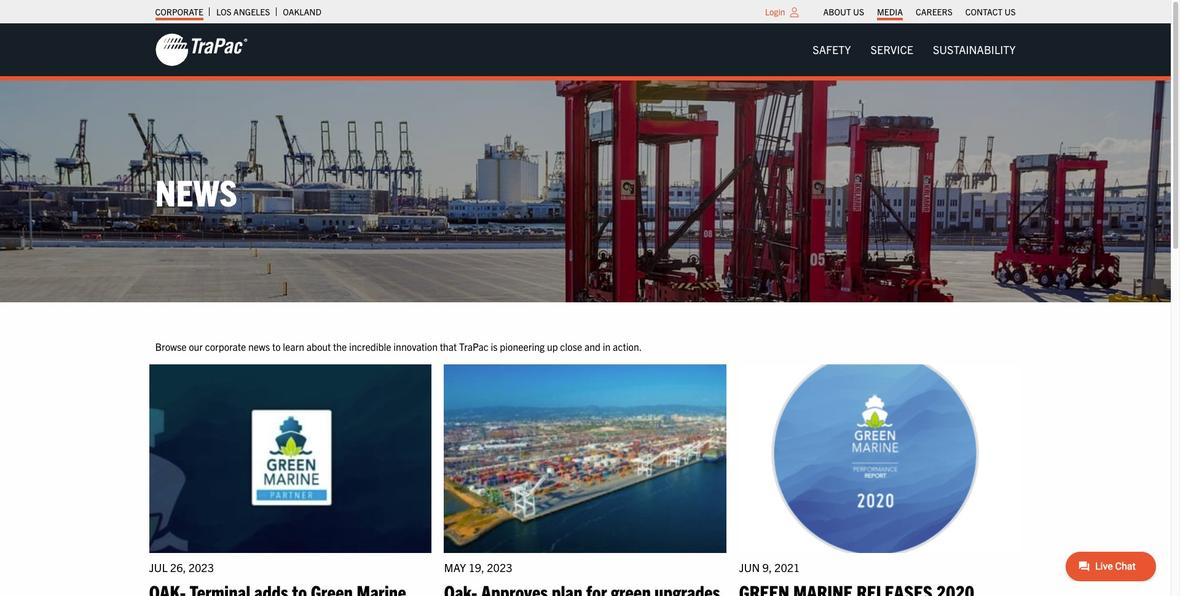 Task type: vqa. For each thing, say whether or not it's contained in the screenshot.
About Us Us
yes



Task type: locate. For each thing, give the bounding box(es) containing it.
us for contact us
[[1005, 6, 1016, 17]]

menu bar
[[817, 3, 1022, 20], [803, 37, 1026, 62]]

browse
[[155, 340, 187, 353]]

corporate image
[[155, 33, 247, 67]]

pioneering
[[500, 340, 545, 353]]

innovation
[[394, 340, 438, 353]]

corporate
[[205, 340, 246, 353]]

0 horizontal spatial us
[[853, 6, 864, 17]]

contact us link
[[966, 3, 1016, 20]]

2023 inside may 19, 2023 article
[[487, 561, 512, 575]]

1 vertical spatial menu bar
[[803, 37, 1026, 62]]

about us link
[[823, 3, 864, 20]]

browse our corporate news to learn about the incredible innovation that trapac is pioneering up close and in action.
[[155, 340, 642, 353]]

2023 right 19,
[[487, 561, 512, 575]]

1 horizontal spatial us
[[1005, 6, 1016, 17]]

careers link
[[916, 3, 953, 20]]

0 vertical spatial menu bar
[[817, 3, 1022, 20]]

2021
[[775, 561, 800, 575]]

1 us from the left
[[853, 6, 864, 17]]

us right contact
[[1005, 6, 1016, 17]]

is
[[491, 340, 498, 353]]

and
[[585, 340, 601, 353]]

2023 right 26,
[[189, 561, 214, 575]]

los
[[216, 6, 232, 17]]

2023 inside jul 26, 2023 article
[[189, 561, 214, 575]]

trapac
[[459, 340, 489, 353]]

0 horizontal spatial 2023
[[189, 561, 214, 575]]

corporate
[[155, 6, 203, 17]]

2 2023 from the left
[[487, 561, 512, 575]]

jul
[[149, 561, 168, 575]]

our
[[189, 340, 203, 353]]

menu bar down careers
[[803, 37, 1026, 62]]

contact
[[966, 6, 1003, 17]]

about us
[[823, 6, 864, 17]]

us for about us
[[853, 6, 864, 17]]

2023
[[189, 561, 214, 575], [487, 561, 512, 575]]

close
[[560, 340, 582, 353]]

contact us
[[966, 6, 1016, 17]]

news
[[248, 340, 270, 353]]

los angeles
[[216, 6, 270, 17]]

2 us from the left
[[1005, 6, 1016, 17]]

us
[[853, 6, 864, 17], [1005, 6, 1016, 17]]

los angeles link
[[216, 3, 270, 20]]

jul 26, 2023 article
[[149, 365, 432, 596]]

about
[[823, 6, 851, 17]]

us right the about
[[853, 6, 864, 17]]

menu bar containing safety
[[803, 37, 1026, 62]]

safety link
[[803, 37, 861, 62]]

login
[[765, 6, 785, 17]]

main content
[[143, 339, 1028, 596]]

learn
[[283, 340, 304, 353]]

menu bar up the 'service'
[[817, 3, 1022, 20]]

may
[[444, 561, 466, 575]]

1 horizontal spatial 2023
[[487, 561, 512, 575]]

1 2023 from the left
[[189, 561, 214, 575]]



Task type: describe. For each thing, give the bounding box(es) containing it.
corporate link
[[155, 3, 203, 20]]

sustainability
[[933, 42, 1016, 57]]

action.
[[613, 340, 642, 353]]

incredible
[[349, 340, 391, 353]]

oakland
[[283, 6, 321, 17]]

menu bar containing about us
[[817, 3, 1022, 20]]

may 19, 2023
[[444, 561, 512, 575]]

26,
[[170, 561, 186, 575]]

service
[[871, 42, 913, 57]]

9,
[[763, 561, 772, 575]]

to
[[272, 340, 281, 353]]

19,
[[469, 561, 485, 575]]

up
[[547, 340, 558, 353]]

main content containing jul 26, 2023
[[143, 339, 1028, 596]]

media
[[877, 6, 903, 17]]

news
[[155, 169, 237, 214]]

jun 9, 2021 article
[[739, 365, 1022, 596]]

service link
[[861, 37, 923, 62]]

media link
[[877, 3, 903, 20]]

may 19, 2023 article
[[444, 365, 727, 596]]

jul 26, 2023
[[149, 561, 214, 575]]

about
[[307, 340, 331, 353]]

2023 for may 19, 2023
[[487, 561, 512, 575]]

safety
[[813, 42, 851, 57]]

that
[[440, 340, 457, 353]]

login link
[[765, 6, 785, 17]]

the
[[333, 340, 347, 353]]

jun 9, 2021
[[739, 561, 800, 575]]

angeles
[[234, 6, 270, 17]]

careers
[[916, 6, 953, 17]]

light image
[[790, 7, 799, 17]]

oakland link
[[283, 3, 321, 20]]

in
[[603, 340, 611, 353]]

2023 for jul 26, 2023
[[189, 561, 214, 575]]

sustainability link
[[923, 37, 1026, 62]]

jun
[[739, 561, 760, 575]]



